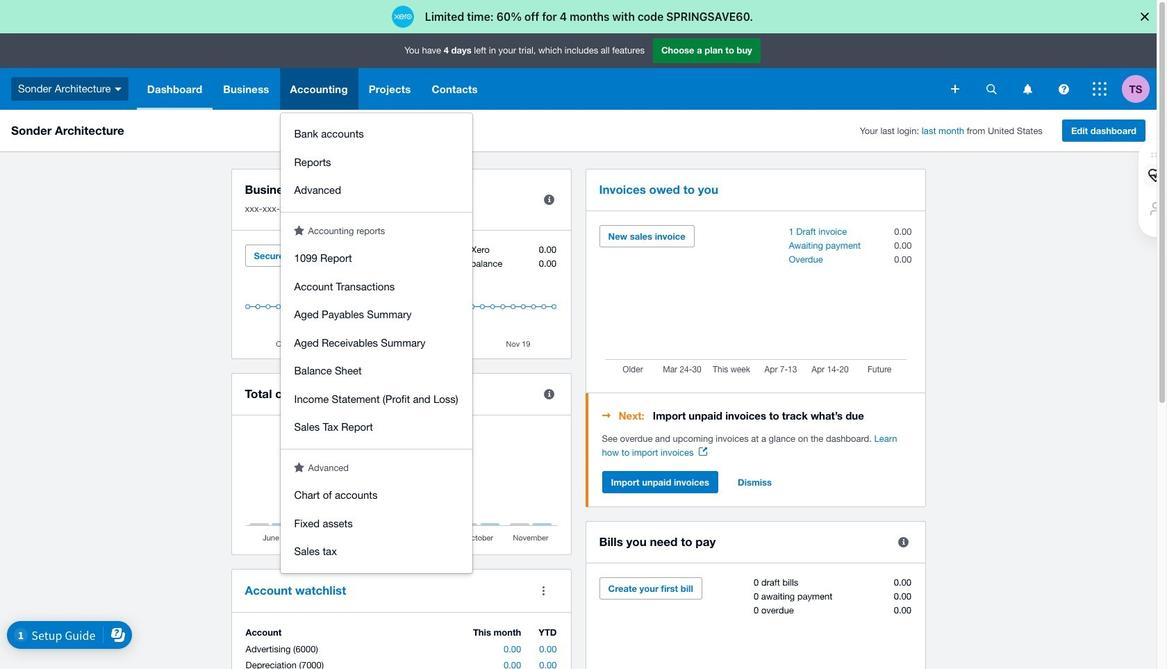Task type: locate. For each thing, give the bounding box(es) containing it.
list box
[[280, 113, 472, 573]]

svg image
[[987, 84, 997, 94], [1059, 84, 1069, 94], [952, 85, 960, 93], [114, 87, 121, 91]]

empty state bank feed widget with a tooltip explaining the feature. includes a 'securely connect a bank account' button and a data-less flat line graph marking four weekly dates, indicating future account balance tracking. image
[[245, 245, 558, 348]]

dialog
[[0, 0, 1168, 33]]

group
[[280, 113, 472, 212]]

banner
[[0, 33, 1157, 573]]

empty state of the bills widget with a 'create your first bill' button and an unpopulated column graph. image
[[599, 578, 912, 669]]

panel body document
[[602, 432, 912, 460], [602, 432, 912, 460]]

0 horizontal spatial svg image
[[1023, 84, 1032, 94]]

accounts watchlist options image
[[530, 577, 558, 605]]

svg image
[[1093, 82, 1107, 96], [1023, 84, 1032, 94]]

advanced group
[[280, 475, 472, 573]]

favourites image
[[294, 462, 304, 472]]

heading
[[602, 407, 912, 424]]

favourites image
[[294, 225, 304, 235]]



Task type: describe. For each thing, give the bounding box(es) containing it.
empty state widget for the total cash in and out feature, displaying a column graph summarising bank transaction data as total money in versus total money out across all connected bank accounts, enabling a visual comparison of the two amounts. image
[[245, 430, 558, 544]]

reports group
[[280, 238, 472, 449]]

opens in a new tab image
[[700, 448, 708, 456]]

1 horizontal spatial svg image
[[1093, 82, 1107, 96]]



Task type: vqa. For each thing, say whether or not it's contained in the screenshot.
the bottommost financial
no



